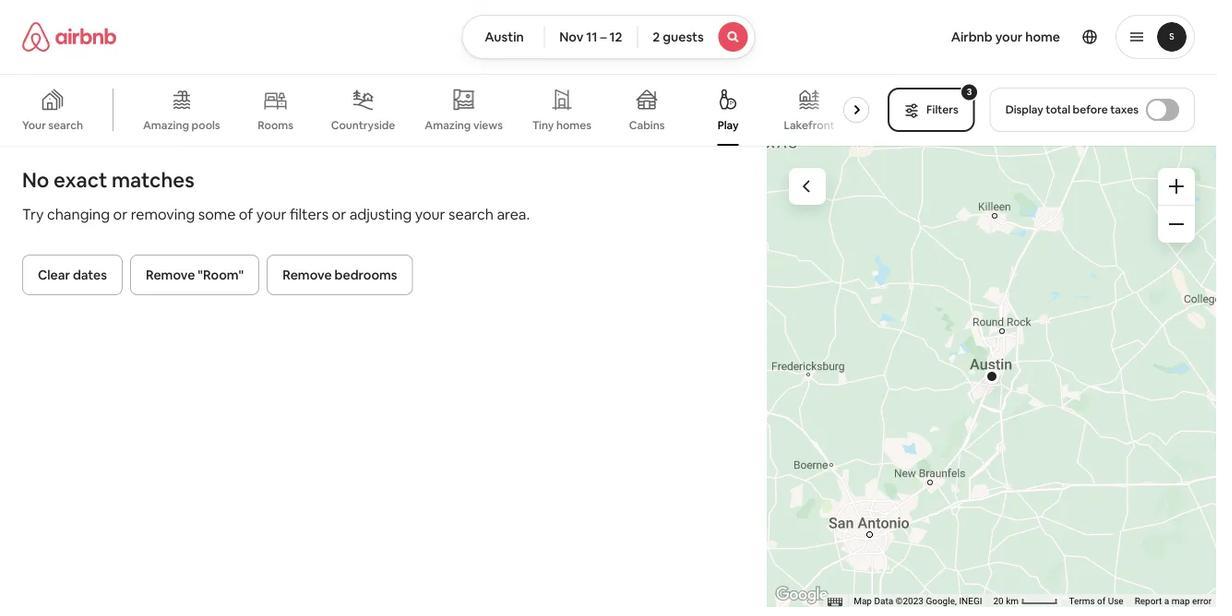 Task type: describe. For each thing, give the bounding box(es) containing it.
2 guests button
[[637, 15, 756, 59]]

filters
[[290, 204, 329, 223]]

0 vertical spatial search
[[48, 118, 83, 132]]

none search field containing austin
[[462, 15, 756, 59]]

20 km button
[[988, 594, 1064, 607]]

keyboard shortcuts image
[[828, 598, 843, 607]]

google,
[[926, 596, 957, 607]]

nov
[[560, 29, 584, 45]]

no
[[22, 167, 49, 193]]

amazing views
[[425, 118, 503, 132]]

clear dates
[[38, 267, 107, 283]]

group containing amazing views
[[0, 74, 877, 146]]

changing
[[47, 204, 110, 223]]

report a map error
[[1135, 596, 1212, 607]]

1 horizontal spatial of
[[1097, 596, 1106, 607]]

lakefront
[[784, 118, 835, 132]]

0 horizontal spatial your
[[256, 204, 287, 223]]

error
[[1192, 596, 1212, 607]]

–
[[600, 29, 607, 45]]

remove "room"
[[146, 267, 244, 283]]

map data ©2023 google, inegi
[[854, 596, 982, 607]]

austin button
[[462, 15, 545, 59]]

bedrooms
[[335, 267, 397, 283]]

amazing for amazing pools
[[143, 118, 189, 132]]

guests
[[663, 29, 704, 45]]

2 guests
[[653, 29, 704, 45]]

remove for remove "room"
[[146, 267, 195, 283]]

report a map error link
[[1135, 596, 1212, 607]]

nov 11 – 12
[[560, 29, 622, 45]]

airbnb your home
[[951, 29, 1060, 45]]

play
[[718, 118, 739, 132]]

0 vertical spatial of
[[239, 204, 253, 223]]

2 or from the left
[[332, 204, 346, 223]]

inegi
[[959, 596, 982, 607]]

20 km
[[993, 596, 1021, 607]]

total
[[1046, 102, 1071, 117]]

report
[[1135, 596, 1162, 607]]

removing
[[131, 204, 195, 223]]

exact
[[54, 167, 107, 193]]

some
[[198, 204, 236, 223]]

taxes
[[1110, 102, 1139, 117]]

homes
[[556, 118, 592, 132]]

try
[[22, 204, 44, 223]]

terms of use link
[[1069, 596, 1124, 607]]

airbnb
[[951, 29, 993, 45]]

your search
[[22, 118, 83, 132]]

airbnb your home link
[[940, 18, 1071, 56]]

display total before taxes button
[[990, 88, 1195, 132]]

remove for remove bedrooms
[[283, 267, 332, 283]]

austin
[[485, 29, 524, 45]]

remove "room" link
[[130, 255, 260, 295]]

map
[[1172, 596, 1190, 607]]

no exact matches
[[22, 167, 194, 193]]



Task type: locate. For each thing, give the bounding box(es) containing it.
2 horizontal spatial your
[[995, 29, 1023, 45]]

terms
[[1069, 596, 1095, 607]]

amazing left "views"
[[425, 118, 471, 132]]

your
[[995, 29, 1023, 45], [256, 204, 287, 223], [415, 204, 445, 223]]

remove
[[146, 267, 195, 283], [283, 267, 332, 283]]

amazing left 'pools'
[[143, 118, 189, 132]]

km
[[1006, 596, 1019, 607]]

your
[[22, 118, 46, 132]]

0 horizontal spatial or
[[113, 204, 128, 223]]

remove bedrooms link
[[267, 255, 413, 295]]

"room"
[[198, 267, 244, 283]]

1 or from the left
[[113, 204, 128, 223]]

1 horizontal spatial amazing
[[425, 118, 471, 132]]

©2023
[[896, 596, 924, 607]]

before
[[1073, 102, 1108, 117]]

0 horizontal spatial remove
[[146, 267, 195, 283]]

1 horizontal spatial your
[[415, 204, 445, 223]]

your inside profile element
[[995, 29, 1023, 45]]

of left use
[[1097, 596, 1106, 607]]

try changing or removing some of your filters or adjusting your search area.
[[22, 204, 530, 223]]

terms of use
[[1069, 596, 1124, 607]]

pools
[[192, 118, 220, 132]]

map
[[854, 596, 872, 607]]

or
[[113, 204, 128, 223], [332, 204, 346, 223]]

1 horizontal spatial or
[[332, 204, 346, 223]]

search left the area.
[[449, 204, 494, 223]]

views
[[473, 118, 503, 132]]

profile element
[[778, 0, 1195, 74]]

of
[[239, 204, 253, 223], [1097, 596, 1106, 607]]

or right filters
[[332, 204, 346, 223]]

or down no exact matches
[[113, 204, 128, 223]]

adjusting
[[349, 204, 412, 223]]

amazing pools
[[143, 118, 220, 132]]

remove left bedrooms
[[283, 267, 332, 283]]

11
[[586, 29, 597, 45]]

clear
[[38, 267, 70, 283]]

display total before taxes
[[1006, 102, 1139, 117]]

zoom out image
[[1169, 217, 1184, 232]]

nov 11 – 12 button
[[544, 15, 638, 59]]

20
[[993, 596, 1004, 607]]

2
[[653, 29, 660, 45]]

remove left "room"
[[146, 267, 195, 283]]

filters
[[927, 102, 959, 117]]

of right some
[[239, 204, 253, 223]]

1 vertical spatial of
[[1097, 596, 1106, 607]]

your right adjusting
[[415, 204, 445, 223]]

data
[[874, 596, 893, 607]]

tiny
[[532, 118, 554, 132]]

filters button
[[888, 88, 975, 132]]

google map
showing 1 stay. region
[[767, 146, 1217, 607]]

clear dates link
[[22, 255, 123, 295]]

1 horizontal spatial remove
[[283, 267, 332, 283]]

None search field
[[462, 15, 756, 59]]

zoom in image
[[1169, 179, 1184, 194]]

remove bedrooms
[[283, 267, 397, 283]]

1 vertical spatial search
[[449, 204, 494, 223]]

amazing for amazing views
[[425, 118, 471, 132]]

area.
[[497, 204, 530, 223]]

tiny homes
[[532, 118, 592, 132]]

2 remove from the left
[[283, 267, 332, 283]]

1 horizontal spatial search
[[449, 204, 494, 223]]

countryside
[[331, 118, 395, 132]]

display
[[1006, 102, 1044, 117]]

cabins
[[629, 118, 665, 132]]

1 remove from the left
[[146, 267, 195, 283]]

home
[[1026, 29, 1060, 45]]

rooms
[[258, 118, 294, 132]]

use
[[1108, 596, 1124, 607]]

3
[[967, 86, 972, 98]]

search right your
[[48, 118, 83, 132]]

0 horizontal spatial of
[[239, 204, 253, 223]]

your left filters
[[256, 204, 287, 223]]

12
[[609, 29, 622, 45]]

a
[[1164, 596, 1169, 607]]

0 horizontal spatial amazing
[[143, 118, 189, 132]]

amazing
[[425, 118, 471, 132], [143, 118, 189, 132]]

group
[[0, 74, 877, 146]]

matches
[[112, 167, 194, 193]]

0 horizontal spatial search
[[48, 118, 83, 132]]

search
[[48, 118, 83, 132], [449, 204, 494, 223]]

google image
[[772, 583, 832, 607]]

your left home
[[995, 29, 1023, 45]]

dates
[[73, 267, 107, 283]]



Task type: vqa. For each thing, say whether or not it's contained in the screenshot.
rightmost search
yes



